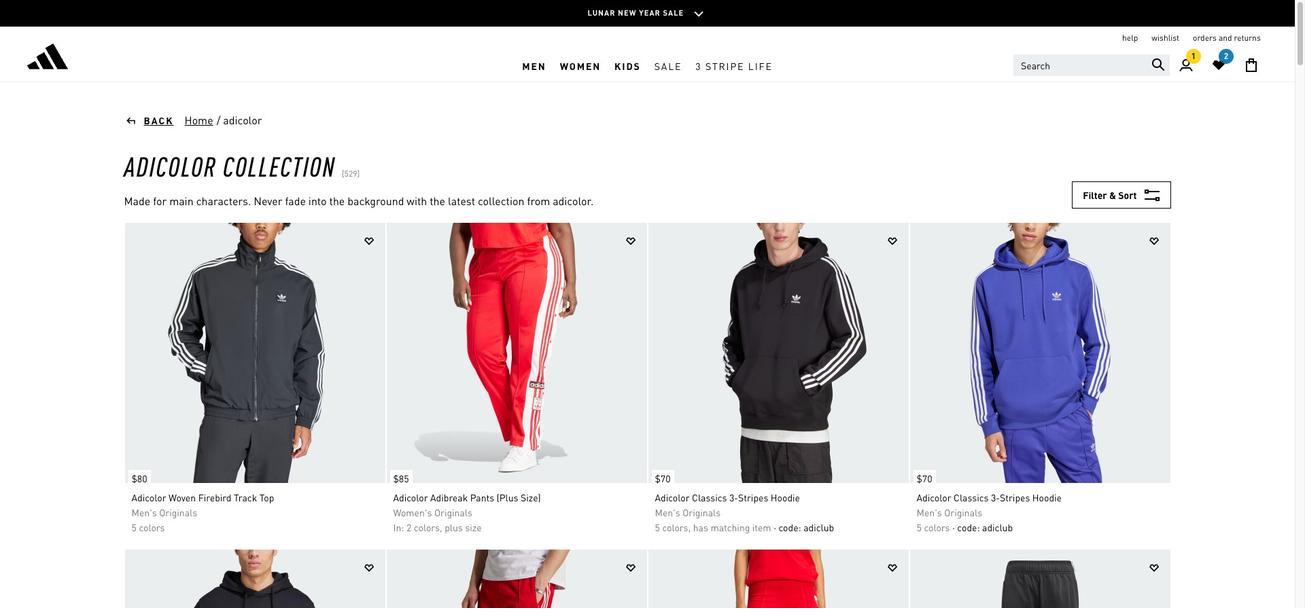 Task type: describe. For each thing, give the bounding box(es) containing it.
2 the from the left
[[430, 194, 446, 208]]

help link
[[1123, 33, 1139, 44]]

2 inside adicolor adibreak pants (plus size) women's originals in: 2 colors, plus size
[[407, 522, 412, 534]]

wishlist link
[[1152, 33, 1180, 44]]

[529]
[[342, 169, 360, 179]]

adicolor for adicolor
[[223, 113, 262, 127]]

made
[[124, 194, 150, 208]]

1 the from the left
[[330, 194, 345, 208]]

made for main characters. never fade into the background with the latest collection from adicolor.
[[124, 194, 594, 208]]

5 for adicolor classics 3-stripes hoodie men's originals 5 colors · code: adiclub
[[917, 522, 922, 534]]

stripes for item
[[739, 492, 769, 504]]

orders and returns
[[1194, 33, 1262, 43]]

5 for adicolor classics 3-stripes hoodie men's originals 5 colors, has matching item · code: adiclub
[[655, 522, 660, 534]]

filter
[[1084, 189, 1108, 201]]

colors, inside adicolor adibreak pants (plus size) women's originals in: 2 colors, plus size
[[414, 522, 443, 534]]

kids link
[[608, 50, 648, 82]]

into
[[309, 194, 327, 208]]

collection
[[478, 194, 525, 208]]

returns
[[1235, 33, 1262, 43]]

collection
[[223, 148, 336, 183]]

women's originals red adicolor adibreak pants (plus size) image
[[387, 223, 647, 484]]

year
[[639, 8, 661, 18]]

3 stripe life link
[[689, 50, 780, 82]]

sale link
[[648, 50, 689, 82]]

lunar
[[588, 8, 616, 18]]

&
[[1110, 189, 1117, 201]]

adicolor.
[[553, 194, 594, 208]]

colors, inside adicolor classics 3-stripes hoodie men's originals 5 colors, has matching item · code: adiclub
[[663, 522, 691, 534]]

never
[[254, 194, 283, 208]]

from
[[527, 194, 550, 208]]

3- for code:
[[992, 492, 1001, 504]]

back
[[144, 114, 174, 127]]

3 stripe life
[[696, 60, 773, 72]]

men's originals red adicolor classics beckenbauer track pants image
[[387, 550, 647, 609]]

plus
[[445, 522, 463, 534]]

hoodie for item
[[771, 492, 801, 504]]

orders
[[1194, 33, 1217, 43]]

has
[[694, 522, 709, 534]]

originals for adicolor classics 3-stripes hoodie men's originals 5 colors · code: adiclub
[[945, 507, 983, 519]]

classics for matching
[[692, 492, 727, 504]]

characters.
[[196, 194, 251, 208]]

women link
[[553, 50, 608, 82]]

background
[[348, 194, 404, 208]]

originals for adicolor classics 3-stripes hoodie men's originals 5 colors, has matching item · code: adiclub
[[683, 507, 721, 519]]

adiclub inside adicolor classics 3-stripes hoodie men's originals 5 colors, has matching item · code: adiclub
[[804, 522, 835, 534]]

men's for adicolor classics 3-stripes hoodie men's originals 5 colors · code: adiclub
[[917, 507, 942, 519]]

women's
[[393, 507, 432, 519]]

adicolor woven firebird track top men's originals 5 colors
[[132, 492, 274, 534]]

women's originals red adicolor trefoil short leggings image
[[648, 550, 909, 609]]

men's originals purple adicolor classics 3-stripes hoodie image
[[910, 223, 1171, 484]]

top
[[260, 492, 274, 504]]

· inside adicolor classics 3-stripes hoodie men's originals 5 colors · code: adiclub
[[953, 522, 955, 534]]

(plus
[[497, 492, 519, 504]]

sort
[[1119, 189, 1137, 201]]

$70 for adicolor classics 3-stripes hoodie men's originals 5 colors, has matching item · code: adiclub
[[655, 473, 671, 485]]

and
[[1219, 33, 1233, 43]]

$70 link for adicolor classics 3-stripes hoodie men's originals 5 colors, has matching item · code: adiclub
[[648, 464, 674, 487]]

adicolor for adicolor woven firebird track top men's originals 5 colors
[[132, 492, 166, 504]]

main navigation element
[[310, 50, 986, 82]]

adicolor collection [529]
[[124, 148, 360, 183]]

1
[[1192, 51, 1196, 61]]

hoodie for adiclub
[[1033, 492, 1062, 504]]

orders and returns link
[[1194, 33, 1262, 44]]

wishlist
[[1152, 33, 1180, 43]]

track
[[234, 492, 257, 504]]

size)
[[521, 492, 541, 504]]

size
[[465, 522, 482, 534]]

$80 link
[[125, 464, 151, 487]]

back button
[[124, 114, 174, 127]]

$85 link
[[387, 464, 413, 487]]



Task type: locate. For each thing, give the bounding box(es) containing it.
men's inside adicolor woven firebird track top men's originals 5 colors
[[132, 507, 157, 519]]

1 horizontal spatial $70
[[917, 473, 933, 485]]

men's originals black adicolor classics trefoil hoodie image
[[125, 550, 385, 609]]

adibreak
[[431, 492, 468, 504]]

2 · from the left
[[953, 522, 955, 534]]

sale
[[663, 8, 684, 18], [655, 60, 682, 72]]

2 originals from the left
[[435, 507, 473, 519]]

1 vertical spatial 2
[[407, 522, 412, 534]]

$70
[[655, 473, 671, 485], [917, 473, 933, 485]]

fade
[[285, 194, 306, 208]]

code:
[[779, 522, 802, 534], [958, 522, 980, 534]]

youth originals black adicolor sst track pants image
[[910, 550, 1171, 609]]

adicolor for adicolor collection [529]
[[124, 148, 217, 183]]

1 $70 from the left
[[655, 473, 671, 485]]

1 horizontal spatial colors,
[[663, 522, 691, 534]]

sale left 3
[[655, 60, 682, 72]]

2 $70 from the left
[[917, 473, 933, 485]]

4 originals from the left
[[945, 507, 983, 519]]

kids
[[615, 60, 641, 72]]

0 vertical spatial 2
[[1225, 51, 1229, 61]]

adicolor classics 3-stripes hoodie men's originals 5 colors · code: adiclub
[[917, 492, 1062, 534]]

stripe
[[706, 60, 745, 72]]

men
[[523, 60, 547, 72]]

$70 link for adicolor classics 3-stripes hoodie men's originals 5 colors · code: adiclub
[[910, 464, 936, 487]]

2 horizontal spatial 5
[[917, 522, 922, 534]]

originals
[[159, 507, 197, 519], [435, 507, 473, 519], [683, 507, 721, 519], [945, 507, 983, 519]]

classics inside adicolor classics 3-stripes hoodie men's originals 5 colors, has matching item · code: adiclub
[[692, 492, 727, 504]]

2 right in:
[[407, 522, 412, 534]]

3 5 from the left
[[917, 522, 922, 534]]

1 $70 link from the left
[[648, 464, 674, 487]]

1 adiclub from the left
[[804, 522, 835, 534]]

code: inside adicolor classics 3-stripes hoodie men's originals 5 colors, has matching item · code: adiclub
[[779, 522, 802, 534]]

1 originals from the left
[[159, 507, 197, 519]]

1 stripes from the left
[[739, 492, 769, 504]]

colors inside adicolor woven firebird track top men's originals 5 colors
[[139, 522, 165, 534]]

$70 for adicolor classics 3-stripes hoodie men's originals 5 colors · code: adiclub
[[917, 473, 933, 485]]

2 link
[[1203, 49, 1236, 82]]

2 adicolor from the left
[[393, 492, 428, 504]]

adicolor classics 3-stripes hoodie men's originals 5 colors, has matching item · code: adiclub
[[655, 492, 835, 534]]

men's inside adicolor classics 3-stripes hoodie men's originals 5 colors · code: adiclub
[[917, 507, 942, 519]]

0 vertical spatial sale
[[663, 8, 684, 18]]

matching
[[711, 522, 750, 534]]

1 men's from the left
[[132, 507, 157, 519]]

1 hoodie from the left
[[771, 492, 801, 504]]

0 horizontal spatial stripes
[[739, 492, 769, 504]]

hoodie inside adicolor classics 3-stripes hoodie men's originals 5 colors, has matching item · code: adiclub
[[771, 492, 801, 504]]

the right the with
[[430, 194, 446, 208]]

0 horizontal spatial hoodie
[[771, 492, 801, 504]]

help
[[1123, 33, 1139, 43]]

4 adicolor from the left
[[917, 492, 952, 504]]

3- inside adicolor classics 3-stripes hoodie men's originals 5 colors, has matching item · code: adiclub
[[730, 492, 739, 504]]

colors
[[139, 522, 165, 534], [925, 522, 950, 534]]

$85
[[393, 473, 409, 485]]

1 horizontal spatial 3-
[[992, 492, 1001, 504]]

0 horizontal spatial colors,
[[414, 522, 443, 534]]

adicolor for adicolor classics 3-stripes hoodie men's originals 5 colors, has matching item · code: adiclub
[[655, 492, 690, 504]]

1 horizontal spatial stripes
[[1001, 492, 1031, 504]]

sale inside main navigation element
[[655, 60, 682, 72]]

3 men's from the left
[[917, 507, 942, 519]]

item
[[753, 522, 772, 534]]

1 horizontal spatial $70 link
[[910, 464, 936, 487]]

men's originals black adicolor classics 3-stripes hoodie image
[[648, 223, 909, 484]]

stripes inside adicolor classics 3-stripes hoodie men's originals 5 colors, has matching item · code: adiclub
[[739, 492, 769, 504]]

colors, down women's
[[414, 522, 443, 534]]

2
[[1225, 51, 1229, 61], [407, 522, 412, 534]]

adicolor for adicolor classics 3-stripes hoodie men's originals 5 colors · code: adiclub
[[917, 492, 952, 504]]

sale right year
[[663, 8, 684, 18]]

firebird
[[198, 492, 232, 504]]

5
[[132, 522, 137, 534], [655, 522, 660, 534], [917, 522, 922, 534]]

1 horizontal spatial the
[[430, 194, 446, 208]]

1 horizontal spatial code:
[[958, 522, 980, 534]]

women
[[560, 60, 601, 72]]

adicolor
[[132, 492, 166, 504], [393, 492, 428, 504], [655, 492, 690, 504], [917, 492, 952, 504]]

0 horizontal spatial $70 link
[[648, 464, 674, 487]]

2 $70 link from the left
[[910, 464, 936, 487]]

0 horizontal spatial adicolor
[[124, 148, 217, 183]]

2 classics from the left
[[954, 492, 989, 504]]

colors for adicolor classics 3-stripes hoodie men's originals 5 colors · code: adiclub
[[925, 522, 950, 534]]

2 5 from the left
[[655, 522, 660, 534]]

originals inside adicolor adibreak pants (plus size) women's originals in: 2 colors, plus size
[[435, 507, 473, 519]]

men link
[[516, 50, 553, 82]]

stripes for adiclub
[[1001, 492, 1031, 504]]

5 inside adicolor woven firebird track top men's originals 5 colors
[[132, 522, 137, 534]]

1 horizontal spatial hoodie
[[1033, 492, 1062, 504]]

lunar new year sale
[[588, 8, 684, 18]]

0 horizontal spatial $70
[[655, 473, 671, 485]]

men's
[[132, 507, 157, 519], [655, 507, 681, 519], [917, 507, 942, 519]]

2 men's from the left
[[655, 507, 681, 519]]

3- inside adicolor classics 3-stripes hoodie men's originals 5 colors · code: adiclub
[[992, 492, 1001, 504]]

2 code: from the left
[[958, 522, 980, 534]]

1 horizontal spatial colors
[[925, 522, 950, 534]]

adicolor for adicolor adibreak pants (plus size) women's originals in: 2 colors, plus size
[[393, 492, 428, 504]]

men's inside adicolor classics 3-stripes hoodie men's originals 5 colors, has matching item · code: adiclub
[[655, 507, 681, 519]]

classics inside adicolor classics 3-stripes hoodie men's originals 5 colors · code: adiclub
[[954, 492, 989, 504]]

originals for adicolor woven firebird track top men's originals 5 colors
[[159, 507, 197, 519]]

adicolor inside adicolor woven firebird track top men's originals 5 colors
[[132, 492, 166, 504]]

$70 link
[[648, 464, 674, 487], [910, 464, 936, 487]]

adiclub right item
[[804, 522, 835, 534]]

3
[[696, 60, 702, 72]]

men's for adicolor woven firebird track top men's originals 5 colors
[[132, 507, 157, 519]]

colors for adicolor woven firebird track top men's originals 5 colors
[[139, 522, 165, 534]]

5 for adicolor woven firebird track top men's originals 5 colors
[[132, 522, 137, 534]]

1 code: from the left
[[779, 522, 802, 534]]

1 horizontal spatial men's
[[655, 507, 681, 519]]

1 vertical spatial adicolor
[[124, 148, 217, 183]]

2 horizontal spatial men's
[[917, 507, 942, 519]]

adicolor inside adicolor adibreak pants (plus size) women's originals in: 2 colors, plus size
[[393, 492, 428, 504]]

0 horizontal spatial the
[[330, 194, 345, 208]]

0 horizontal spatial men's
[[132, 507, 157, 519]]

1 horizontal spatial 5
[[655, 522, 660, 534]]

men's for adicolor classics 3-stripes hoodie men's originals 5 colors, has matching item · code: adiclub
[[655, 507, 681, 519]]

woven
[[169, 492, 196, 504]]

filter & sort button
[[1073, 182, 1172, 209]]

originals inside adicolor classics 3-stripes hoodie men's originals 5 colors · code: adiclub
[[945, 507, 983, 519]]

adicolor inside adicolor classics 3-stripes hoodie men's originals 5 colors · code: adiclub
[[917, 492, 952, 504]]

for
[[153, 194, 167, 208]]

3 adicolor from the left
[[655, 492, 690, 504]]

originals inside adicolor woven firebird track top men's originals 5 colors
[[159, 507, 197, 519]]

adicolor adibreak pants (plus size) women's originals in: 2 colors, plus size
[[393, 492, 541, 534]]

·
[[774, 522, 777, 534], [953, 522, 955, 534]]

home link
[[184, 112, 214, 129]]

3 originals from the left
[[683, 507, 721, 519]]

1 horizontal spatial adiclub
[[983, 522, 1013, 534]]

1 vertical spatial sale
[[655, 60, 682, 72]]

1 5 from the left
[[132, 522, 137, 534]]

1 classics from the left
[[692, 492, 727, 504]]

classics for code:
[[954, 492, 989, 504]]

0 horizontal spatial 3-
[[730, 492, 739, 504]]

1 horizontal spatial 2
[[1225, 51, 1229, 61]]

adicolor inside adicolor classics 3-stripes hoodie men's originals 5 colors, has matching item · code: adiclub
[[655, 492, 690, 504]]

1 · from the left
[[774, 522, 777, 534]]

life
[[749, 60, 773, 72]]

0 horizontal spatial adiclub
[[804, 522, 835, 534]]

2 adiclub from the left
[[983, 522, 1013, 534]]

1 link
[[1170, 49, 1203, 82]]

adiclub
[[804, 522, 835, 534], [983, 522, 1013, 534]]

adicolor right home
[[223, 113, 262, 127]]

0 horizontal spatial classics
[[692, 492, 727, 504]]

hoodie
[[771, 492, 801, 504], [1033, 492, 1062, 504]]

latest
[[448, 194, 475, 208]]

5 inside adicolor classics 3-stripes hoodie men's originals 5 colors, has matching item · code: adiclub
[[655, 522, 660, 534]]

colors,
[[414, 522, 443, 534], [663, 522, 691, 534]]

hoodie inside adicolor classics 3-stripes hoodie men's originals 5 colors · code: adiclub
[[1033, 492, 1062, 504]]

originals for adicolor adibreak pants (plus size) women's originals in: 2 colors, plus size
[[435, 507, 473, 519]]

code: inside adicolor classics 3-stripes hoodie men's originals 5 colors · code: adiclub
[[958, 522, 980, 534]]

adicolor up for
[[124, 148, 217, 183]]

5 inside adicolor classics 3-stripes hoodie men's originals 5 colors · code: adiclub
[[917, 522, 922, 534]]

the right into
[[330, 194, 345, 208]]

2 colors, from the left
[[663, 522, 691, 534]]

colors, left has
[[663, 522, 691, 534]]

0 horizontal spatial 2
[[407, 522, 412, 534]]

0 horizontal spatial ·
[[774, 522, 777, 534]]

0 vertical spatial adicolor
[[223, 113, 262, 127]]

colors inside adicolor classics 3-stripes hoodie men's originals 5 colors · code: adiclub
[[925, 522, 950, 534]]

stripes inside adicolor classics 3-stripes hoodie men's originals 5 colors · code: adiclub
[[1001, 492, 1031, 504]]

originals inside adicolor classics 3-stripes hoodie men's originals 5 colors, has matching item · code: adiclub
[[683, 507, 721, 519]]

1 horizontal spatial ·
[[953, 522, 955, 534]]

Search field
[[1014, 54, 1170, 76]]

pants
[[470, 492, 495, 504]]

· inside adicolor classics 3-stripes hoodie men's originals 5 colors, has matching item · code: adiclub
[[774, 522, 777, 534]]

3- for matching
[[730, 492, 739, 504]]

1 horizontal spatial adicolor
[[223, 113, 262, 127]]

2 down orders and returns link
[[1225, 51, 1229, 61]]

main
[[169, 194, 194, 208]]

2 3- from the left
[[992, 492, 1001, 504]]

2 colors from the left
[[925, 522, 950, 534]]

2 stripes from the left
[[1001, 492, 1031, 504]]

1 3- from the left
[[730, 492, 739, 504]]

filter & sort
[[1084, 189, 1137, 201]]

1 adicolor from the left
[[132, 492, 166, 504]]

classics
[[692, 492, 727, 504], [954, 492, 989, 504]]

$80
[[132, 473, 147, 485]]

2 hoodie from the left
[[1033, 492, 1062, 504]]

the
[[330, 194, 345, 208], [430, 194, 446, 208]]

home
[[185, 113, 213, 127]]

0 horizontal spatial colors
[[139, 522, 165, 534]]

adiclub inside adicolor classics 3-stripes hoodie men's originals 5 colors · code: adiclub
[[983, 522, 1013, 534]]

1 colors, from the left
[[414, 522, 443, 534]]

men's originals black adicolor woven firebird track top image
[[125, 223, 385, 484]]

stripes
[[739, 492, 769, 504], [1001, 492, 1031, 504]]

in:
[[393, 522, 404, 534]]

new
[[618, 8, 637, 18]]

adiclub up 'youth originals black adicolor sst track pants' image
[[983, 522, 1013, 534]]

0 horizontal spatial 5
[[132, 522, 137, 534]]

0 horizontal spatial code:
[[779, 522, 802, 534]]

1 horizontal spatial classics
[[954, 492, 989, 504]]

1 colors from the left
[[139, 522, 165, 534]]

adicolor
[[223, 113, 262, 127], [124, 148, 217, 183]]

with
[[407, 194, 427, 208]]

3-
[[730, 492, 739, 504], [992, 492, 1001, 504]]



Task type: vqa. For each thing, say whether or not it's contained in the screenshot.
the SHOP on the bottom left of page
no



